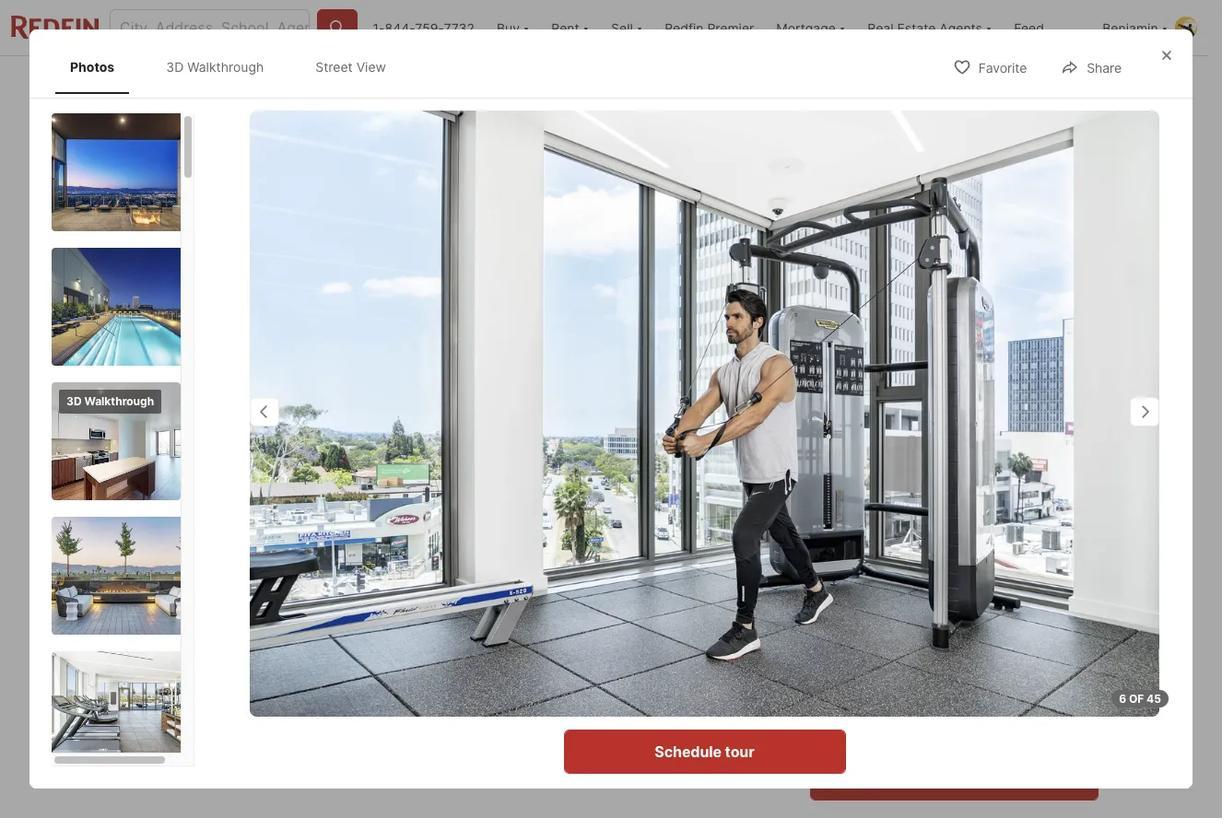 Task type: vqa. For each thing, say whether or not it's contained in the screenshot.
It's within the Tour this home with a Redfin agent. It's free, cancel anytime
no



Task type: describe. For each thing, give the bounding box(es) containing it.
2 , from the left
[[470, 545, 474, 563]]

1- for 2.5
[[365, 581, 385, 606]]

user photo image
[[1176, 17, 1198, 39]]

44
[[1004, 476, 1022, 491]]

unit
[[379, 668, 401, 682]]

self guided tour list box
[[810, 582, 1099, 628]]

1 horizontal spatial schedule tour
[[904, 770, 1004, 788]]

self guided tour option
[[810, 582, 1099, 628]]

2 for 0-
[[307, 581, 321, 606]]

w/d
[[341, 668, 364, 682]]

0 horizontal spatial plans
[[168, 761, 225, 786]]

3d inside button
[[166, 476, 184, 491]]

1- for 844-
[[373, 20, 385, 35]]

view inside street view tab
[[356, 59, 386, 75]]

3d inside "link"
[[132, 128, 148, 142]]

photos
[[70, 59, 115, 75]]

559-
[[462, 581, 514, 606]]

floor plans tab
[[333, 60, 441, 104]]

photos
[[1024, 476, 1068, 491]]

schedule inside dialog
[[655, 743, 722, 762]]

1 tab from the left
[[441, 60, 510, 104]]

photos tab
[[55, 44, 129, 90]]

view inside street view button
[[373, 476, 405, 491]]

ca
[[478, 545, 499, 563]]

overview
[[252, 74, 312, 90]]

vision on wilshire 6245 wilshire blvd , los angeles , ca 90048
[[110, 545, 549, 563]]

3d walkthrough
[[132, 128, 239, 142]]

share button right favorite
[[1046, 48, 1138, 86]]

share inside the schedule tour dialog
[[1087, 60, 1122, 76]]

ft
[[485, 609, 499, 627]]

1 vertical spatial floor plans
[[110, 761, 225, 786]]

3d walkthrough button
[[125, 466, 283, 503]]

favorite button
[[937, 48, 1043, 86]]

thursday
[[921, 658, 980, 672]]

1
[[849, 674, 862, 706]]

nov for 3
[[1034, 708, 1058, 722]]

44 photos
[[1004, 476, 1068, 491]]

feed button
[[1003, 0, 1092, 55]]

0 horizontal spatial share
[[1048, 73, 1083, 89]]

street view inside button
[[332, 476, 405, 491]]

favorite
[[979, 60, 1027, 76]]

feed
[[1014, 20, 1045, 35]]

los
[[385, 545, 410, 563]]

6
[[1120, 692, 1127, 706]]

share button down feed button
[[1007, 61, 1099, 99]]

3d walkthrough inside tab
[[166, 59, 264, 75]]

friday 3 nov
[[1027, 658, 1065, 722]]

redfin premier button
[[654, 0, 766, 55]]

wednesday 1 nov
[[821, 658, 890, 722]]

search
[[167, 74, 212, 90]]

2.5
[[385, 581, 418, 606]]

redfin premier
[[665, 20, 754, 35]]

walkthrough inside tab
[[187, 59, 264, 75]]

out
[[962, 73, 984, 89]]

x-out button
[[907, 61, 999, 99]]

1-844-759-7732
[[373, 20, 475, 35]]

1 vertical spatial floor
[[110, 761, 163, 786]]

tour
[[810, 542, 851, 564]]

1 horizontal spatial vision
[[855, 542, 912, 564]]

0-2 beds
[[283, 581, 321, 627]]

tab list for x-out button
[[110, 56, 714, 104]]

nov for 1
[[844, 708, 868, 722]]

1 horizontal spatial wilshire
[[288, 545, 343, 563]]

45
[[1147, 692, 1162, 706]]

beds
[[283, 609, 318, 627]]

0-
[[283, 581, 307, 606]]

559-1,353 sq ft
[[462, 581, 571, 627]]

3 tab from the left
[[611, 60, 699, 104]]

0 horizontal spatial vision
[[110, 545, 156, 563]]

search link
[[130, 71, 212, 93]]

0 horizontal spatial wilshire
[[181, 545, 240, 563]]

floor plans inside tab
[[353, 74, 420, 90]]

street inside button
[[332, 476, 370, 491]]

baths
[[365, 609, 405, 627]]

schedule tour dialog
[[30, 30, 1193, 789]]

0 horizontal spatial on
[[159, 545, 177, 563]]

2 horizontal spatial wilshire
[[944, 542, 1018, 564]]

more
[[524, 668, 551, 682]]

dishwasher
[[255, 668, 316, 682]]



Task type: locate. For each thing, give the bounding box(es) containing it.
tab list inside the schedule tour dialog
[[52, 41, 419, 94]]

2 nov from the left
[[939, 708, 963, 722]]

0 vertical spatial 3d walkthrough
[[166, 59, 264, 75]]

on up $3,411+
[[159, 545, 177, 563]]

tour vision on wilshire
[[810, 542, 1018, 564]]

schedule tour inside schedule tour "button"
[[655, 743, 755, 762]]

view
[[356, 59, 386, 75], [373, 476, 405, 491]]

x-out
[[949, 73, 984, 89]]

0 horizontal spatial ,
[[377, 545, 381, 563]]

pet friendly
[[121, 668, 184, 682]]

1 horizontal spatial on
[[917, 542, 939, 564]]

2 vertical spatial 3d walkthrough
[[166, 476, 268, 491]]

1 vertical spatial 1-
[[365, 581, 385, 606]]

1 horizontal spatial schedule
[[904, 770, 971, 788]]

City, Address, School, Agent, ZIP search field
[[110, 9, 310, 46]]

1 horizontal spatial share
[[1087, 60, 1122, 76]]

44 photos button
[[963, 466, 1084, 503]]

7732
[[444, 20, 475, 35]]

1 horizontal spatial plans
[[387, 74, 420, 90]]

street down the submit search "icon"
[[316, 59, 353, 75]]

self guided tour
[[923, 597, 1009, 611]]

next image
[[1076, 678, 1106, 707]]

floor
[[353, 74, 384, 90], [110, 761, 163, 786]]

tab list containing photos
[[52, 41, 419, 94]]

0 horizontal spatial nov
[[844, 708, 868, 722]]

,
[[377, 545, 381, 563], [470, 545, 474, 563]]

2 for thursday
[[942, 674, 959, 706]]

844-
[[385, 20, 415, 35]]

0 vertical spatial walkthrough
[[187, 59, 264, 75]]

tab
[[441, 60, 510, 104], [510, 60, 611, 104], [611, 60, 699, 104]]

1 horizontal spatial floor
[[353, 74, 384, 90]]

0 horizontal spatial floor
[[110, 761, 163, 786]]

nov down thursday on the bottom right
[[939, 708, 963, 722]]

friendly
[[142, 668, 184, 682]]

0 horizontal spatial 2
[[307, 581, 321, 606]]

walkthrough
[[150, 128, 239, 142]]

1 vertical spatial plans
[[168, 761, 225, 786]]

$3,411+
[[110, 581, 193, 606]]

3d
[[166, 59, 184, 75], [132, 128, 148, 142], [66, 394, 82, 408], [166, 476, 184, 491]]

image image
[[110, 108, 803, 517], [810, 108, 1099, 309], [52, 113, 195, 231], [52, 248, 195, 366], [810, 316, 1099, 517], [52, 382, 181, 500], [52, 517, 195, 635], [52, 651, 195, 769]]

6245
[[247, 545, 284, 563]]

1 horizontal spatial floor plans
[[353, 74, 420, 90]]

1 horizontal spatial nov
[[939, 708, 963, 722]]

0 vertical spatial schedule
[[655, 743, 722, 762]]

street view button
[[291, 466, 420, 503]]

0 vertical spatial street
[[316, 59, 353, 75]]

1,353
[[514, 581, 571, 606]]

street view tab
[[301, 44, 401, 90]]

friday
[[1027, 658, 1065, 672]]

0 vertical spatial floor
[[353, 74, 384, 90]]

0 vertical spatial floor plans
[[353, 74, 420, 90]]

nov inside friday 3 nov
[[1034, 708, 1058, 722]]

plans inside tab
[[387, 74, 420, 90]]

2 horizontal spatial nov
[[1034, 708, 1058, 722]]

of
[[1129, 692, 1145, 706]]

6 of 45
[[1120, 692, 1162, 706]]

street view
[[316, 59, 386, 75], [332, 476, 405, 491]]

street view up blvd
[[332, 476, 405, 491]]

wednesday
[[821, 658, 890, 672]]

0 vertical spatial schedule tour
[[655, 743, 755, 762]]

1 vertical spatial street view
[[332, 476, 405, 491]]

nov inside wednesday 1 nov
[[844, 708, 868, 722]]

1-844-759-7732 link
[[373, 20, 475, 35]]

tab list containing search
[[110, 56, 714, 104]]

3d walkthrough link
[[110, 108, 803, 521]]

1 vertical spatial 3d walkthrough
[[66, 394, 154, 408]]

sq
[[462, 609, 481, 627]]

1- right the submit search "icon"
[[373, 20, 385, 35]]

, left ca
[[470, 545, 474, 563]]

nov inside thursday 2 nov
[[939, 708, 963, 722]]

0 vertical spatial view
[[356, 59, 386, 75]]

tab list for share button on the right of favorite
[[52, 41, 419, 94]]

schedule tour button
[[564, 730, 846, 775], [810, 757, 1099, 801]]

street view inside tab
[[316, 59, 386, 75]]

90048
[[503, 545, 549, 563]]

schedule tour
[[655, 743, 755, 762], [904, 770, 1004, 788]]

1- up baths
[[365, 581, 385, 606]]

street view down the submit search "icon"
[[316, 59, 386, 75]]

2 inside 0-2 beds
[[307, 581, 321, 606]]

3d inside tab
[[166, 59, 184, 75]]

floor inside tab
[[353, 74, 384, 90]]

street up blvd
[[332, 476, 370, 491]]

guided
[[947, 597, 984, 611]]

1 vertical spatial schedule
[[904, 770, 971, 788]]

thursday 2 nov
[[921, 658, 980, 722]]

1- inside 1-2.5 baths
[[365, 581, 385, 606]]

tab list
[[52, 41, 419, 94], [110, 56, 714, 104]]

share
[[1087, 60, 1122, 76], [1048, 73, 1083, 89]]

2 vertical spatial walkthrough
[[187, 476, 268, 491]]

6245 wilshire blvd image
[[250, 111, 1160, 717]]

3 nov from the left
[[1034, 708, 1058, 722]]

1 vertical spatial 2
[[942, 674, 959, 706]]

0 vertical spatial 2
[[307, 581, 321, 606]]

1 horizontal spatial ,
[[470, 545, 474, 563]]

patio/balcony
[[427, 668, 498, 682]]

plans
[[387, 74, 420, 90], [168, 761, 225, 786]]

0 vertical spatial 1-
[[373, 20, 385, 35]]

1 vertical spatial schedule tour
[[904, 770, 1004, 788]]

schedule
[[655, 743, 722, 762], [904, 770, 971, 788]]

floor plans
[[353, 74, 420, 90], [110, 761, 225, 786]]

2 down thursday on the bottom right
[[942, 674, 959, 706]]

walkthrough inside button
[[187, 476, 268, 491]]

tour
[[987, 597, 1009, 611], [725, 743, 755, 762], [975, 770, 1004, 788]]

pet
[[121, 668, 139, 682]]

w/d in unit
[[341, 668, 401, 682]]

1-
[[373, 20, 385, 35], [365, 581, 385, 606]]

x-
[[949, 73, 962, 89]]

redfin
[[665, 20, 704, 35]]

walkthrough
[[187, 59, 264, 75], [84, 394, 154, 408], [187, 476, 268, 491]]

view down 844-
[[356, 59, 386, 75]]

1 vertical spatial street
[[332, 476, 370, 491]]

, left the los
[[377, 545, 381, 563]]

street
[[316, 59, 353, 75], [332, 476, 370, 491]]

vision right tour at bottom right
[[855, 542, 912, 564]]

3
[[1037, 674, 1054, 706]]

nov for 2
[[939, 708, 963, 722]]

1 vertical spatial tour
[[725, 743, 755, 762]]

1 nov from the left
[[844, 708, 868, 722]]

price
[[110, 609, 145, 627]]

1 vertical spatial view
[[373, 476, 405, 491]]

on
[[917, 542, 939, 564], [159, 545, 177, 563]]

2 up beds
[[307, 581, 321, 606]]

wilshire up 0-
[[288, 545, 343, 563]]

nov down 1
[[844, 708, 868, 722]]

nov
[[844, 708, 868, 722], [939, 708, 963, 722], [1034, 708, 1058, 722]]

1-2.5 baths
[[365, 581, 418, 627]]

schedule tour button inside dialog
[[564, 730, 846, 775]]

wilshire
[[944, 542, 1018, 564], [181, 545, 240, 563], [288, 545, 343, 563]]

vision up $3,411+
[[110, 545, 156, 563]]

0 horizontal spatial schedule
[[655, 743, 722, 762]]

self
[[923, 597, 944, 611]]

submit search image
[[328, 18, 346, 37]]

overview tab
[[232, 60, 333, 104]]

tour inside option
[[987, 597, 1009, 611]]

map entry image
[[688, 540, 780, 633]]

angeles
[[414, 545, 470, 563]]

wilshire left the 6245
[[181, 545, 240, 563]]

2 vertical spatial tour
[[975, 770, 1004, 788]]

0 vertical spatial plans
[[387, 74, 420, 90]]

on up the self
[[917, 542, 939, 564]]

$3,411+ price
[[110, 581, 198, 627]]

1 vertical spatial walkthrough
[[84, 394, 154, 408]]

blvd
[[347, 545, 377, 563]]

street inside tab
[[316, 59, 353, 75]]

2 inside thursday 2 nov
[[942, 674, 959, 706]]

premier
[[708, 20, 754, 35]]

wilshire up self guided tour
[[944, 542, 1018, 564]]

759-
[[415, 20, 444, 35]]

1 horizontal spatial 2
[[942, 674, 959, 706]]

1 , from the left
[[377, 545, 381, 563]]

tour inside "button"
[[725, 743, 755, 762]]

0 horizontal spatial schedule tour
[[655, 743, 755, 762]]

view up the los
[[373, 476, 405, 491]]

3d walkthrough tab
[[151, 44, 279, 90]]

3d walkthrough
[[166, 59, 264, 75], [66, 394, 154, 408], [166, 476, 268, 491]]

2 tab from the left
[[510, 60, 611, 104]]

0 vertical spatial tour
[[987, 597, 1009, 611]]

0 horizontal spatial floor plans
[[110, 761, 225, 786]]

2
[[307, 581, 321, 606], [942, 674, 959, 706]]

share button
[[1046, 48, 1138, 86], [1007, 61, 1099, 99]]

vision
[[855, 542, 912, 564], [110, 545, 156, 563]]

3d walkthrough inside button
[[166, 476, 268, 491]]

0 vertical spatial street view
[[316, 59, 386, 75]]

nov down 3
[[1034, 708, 1058, 722]]

in
[[367, 668, 376, 682]]



